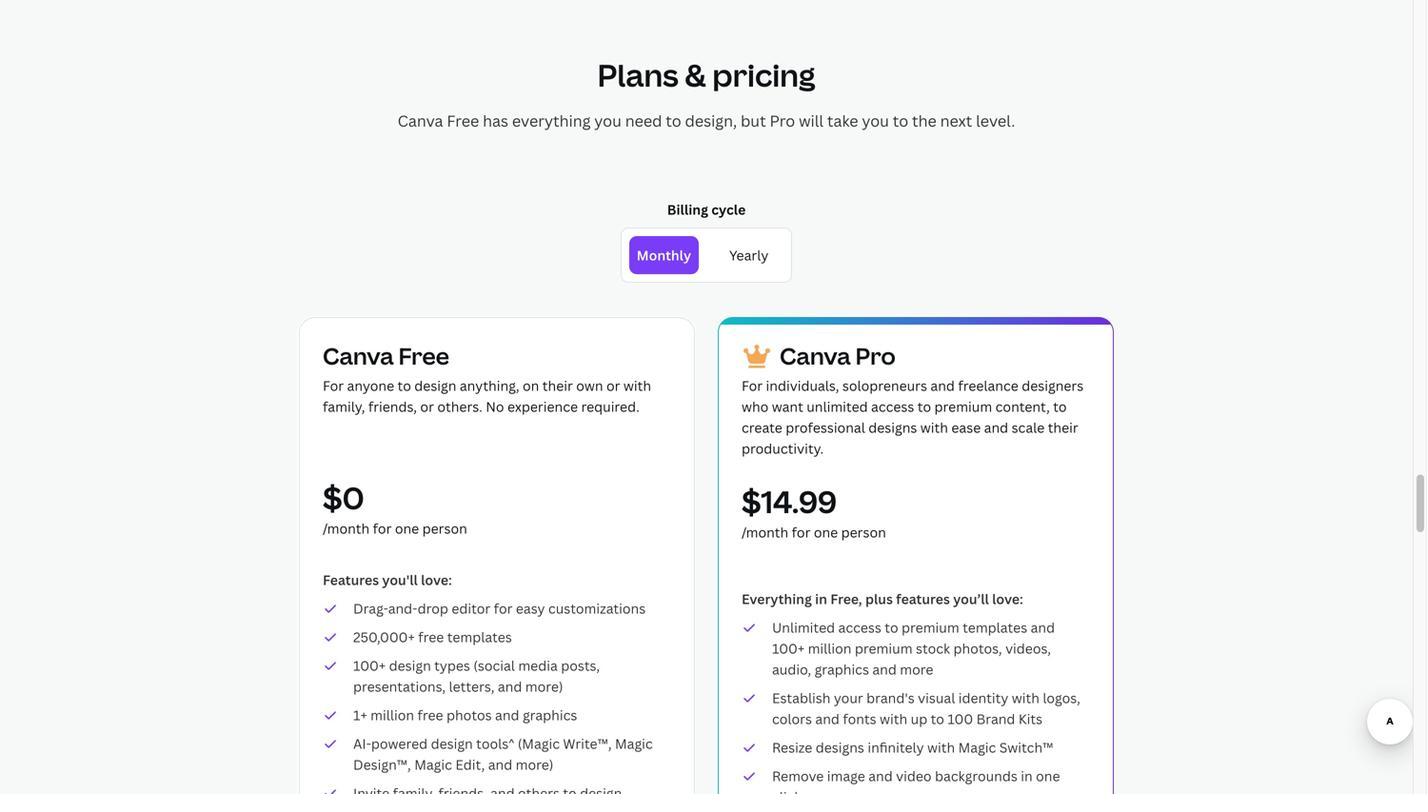 Task type: locate. For each thing, give the bounding box(es) containing it.
take
[[828, 111, 859, 131]]

you left "need" on the top left of page
[[595, 111, 622, 131]]

canva free has everything you need to design, but pro will take you to the next level.
[[398, 111, 1016, 131]]

to
[[666, 111, 682, 131], [893, 111, 909, 131]]

0 horizontal spatial to
[[666, 111, 682, 131]]

canva
[[398, 111, 443, 131]]

everything
[[512, 111, 591, 131]]

you right the take
[[862, 111, 890, 131]]

will
[[799, 111, 824, 131]]

to right "need" on the top left of page
[[666, 111, 682, 131]]

design,
[[685, 111, 737, 131]]

you
[[595, 111, 622, 131], [862, 111, 890, 131]]

1 horizontal spatial to
[[893, 111, 909, 131]]

to left the "the"
[[893, 111, 909, 131]]

0 horizontal spatial you
[[595, 111, 622, 131]]

1 horizontal spatial you
[[862, 111, 890, 131]]

plans & pricing
[[598, 54, 816, 96]]



Task type: vqa. For each thing, say whether or not it's contained in the screenshot.
Canva
yes



Task type: describe. For each thing, give the bounding box(es) containing it.
2 to from the left
[[893, 111, 909, 131]]

pricing
[[713, 54, 816, 96]]

but
[[741, 111, 767, 131]]

&
[[685, 54, 707, 96]]

next
[[941, 111, 973, 131]]

1 you from the left
[[595, 111, 622, 131]]

1 to from the left
[[666, 111, 682, 131]]

need
[[626, 111, 662, 131]]

plans
[[598, 54, 679, 96]]

has
[[483, 111, 509, 131]]

pro
[[770, 111, 796, 131]]

free
[[447, 111, 479, 131]]

2 you from the left
[[862, 111, 890, 131]]

level.
[[977, 111, 1016, 131]]

the
[[913, 111, 937, 131]]



